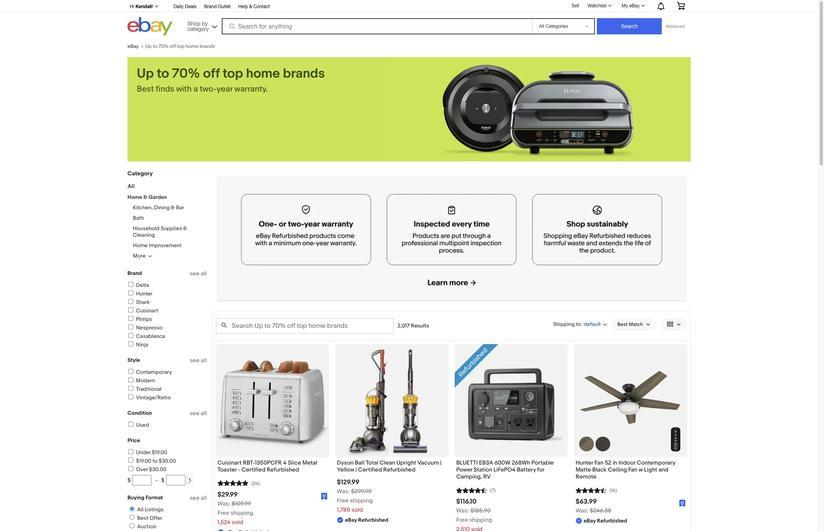 Task type: describe. For each thing, give the bounding box(es) containing it.
(7)
[[490, 488, 496, 494]]

& inside account navigation
[[249, 4, 252, 9]]

garden
[[149, 194, 167, 201]]

none submit inside shop by category banner
[[597, 18, 662, 34]]

brands for up to 70% off top home brands best finds with a two-year warranty.
[[283, 66, 325, 82]]

see all for brand
[[190, 270, 207, 277]]

was: inside $116.10 was: $185.90 free shipping
[[456, 508, 469, 515]]

Contemporary checkbox
[[128, 369, 133, 374]]

rv
[[483, 473, 491, 481]]

shipping for $116.10
[[469, 517, 492, 524]]

(7) link
[[456, 487, 496, 494]]

warranty.
[[235, 84, 268, 94]]

your shopping cart image
[[677, 2, 686, 10]]

sell link
[[568, 3, 583, 8]]

remote
[[576, 473, 597, 481]]

see all button for condition
[[190, 410, 207, 417]]

all for style
[[201, 357, 207, 364]]

used link
[[127, 422, 149, 429]]

view: gallery view image
[[667, 320, 681, 329]]

submit price range image
[[187, 478, 192, 484]]

kitchen, dining & bar link
[[133, 204, 184, 211]]

ball
[[355, 459, 365, 467]]

ebay inside account navigation
[[630, 3, 640, 9]]

(14)
[[610, 488, 617, 494]]

traditional link
[[127, 386, 161, 393]]

under $19.00
[[136, 449, 167, 456]]

nespresso link
[[127, 325, 163, 331]]

70% for up to 70% off top home brands
[[158, 43, 169, 49]]

$185.90
[[471, 508, 491, 515]]

hi
[[130, 4, 134, 9]]

hunter link
[[127, 291, 153, 297]]

outlet
[[218, 4, 231, 9]]

$116.10 was: $185.90 free shipping
[[456, 498, 492, 524]]

my ebay link
[[618, 1, 649, 10]]

all link
[[128, 183, 135, 190]]

daily deals
[[173, 4, 196, 9]]

home for up to 70% off top home brands best finds with a two-year warranty.
[[246, 66, 280, 82]]

0 horizontal spatial |
[[356, 466, 357, 474]]

was: down $63.99
[[576, 508, 589, 515]]

watchlist
[[588, 3, 607, 9]]

certified inside cuisinart rbt-1350pcfr 4 slice metal toaster - certified refurbished
[[242, 466, 266, 474]]

hunter fan 52 in indoor contemporary matte black ceiling fan w light and remote image
[[574, 344, 688, 457]]

modern link
[[127, 378, 155, 384]]

in
[[613, 459, 617, 467]]

hi kendall !
[[130, 3, 153, 9]]

more
[[133, 253, 146, 259]]

& up kitchen,
[[143, 194, 147, 201]]

account navigation
[[126, 0, 691, 12]]

shop
[[188, 20, 200, 26]]

household
[[133, 225, 160, 232]]

default
[[584, 321, 601, 328]]

& right the supplies
[[183, 225, 187, 232]]

all for all listings
[[137, 507, 144, 513]]

Under $19.00 checkbox
[[128, 449, 133, 454]]

auction link
[[126, 524, 158, 530]]

indoor
[[619, 459, 636, 467]]

delta link
[[127, 282, 149, 289]]

Casablanca checkbox
[[128, 333, 133, 338]]

matte
[[576, 466, 591, 474]]

[object undefined] image for $63.99
[[679, 500, 686, 507]]

shark
[[136, 299, 150, 306]]

bath link
[[133, 215, 144, 221]]

with
[[176, 84, 192, 94]]

shop by category banner
[[126, 0, 691, 37]]

vintage/retro link
[[127, 395, 171, 401]]

Nespresso checkbox
[[128, 325, 133, 330]]

best for best offer
[[137, 515, 148, 522]]

1 vertical spatial $19.00
[[136, 458, 151, 465]]

70% for up to 70% off top home brands best finds with a two-year warranty.
[[172, 66, 200, 82]]

shipping inside the was: $109.99 free shipping 1,524 sold
[[231, 510, 253, 517]]

Maximum Value text field
[[166, 475, 185, 486]]

light
[[644, 466, 657, 474]]

see for condition
[[190, 410, 199, 417]]

see all for buying format
[[190, 495, 207, 502]]

portable
[[532, 459, 554, 467]]

268wh
[[512, 459, 530, 467]]

price
[[128, 437, 140, 444]]

eb3a
[[479, 459, 493, 467]]

0 horizontal spatial contemporary
[[136, 369, 172, 376]]

all listings
[[137, 507, 164, 513]]

was: $109.99 free shipping 1,524 sold
[[218, 501, 253, 526]]

[object undefined] image for $29.99
[[321, 493, 328, 500]]

top for up to 70% off top home brands best finds with a two-year warranty.
[[223, 66, 243, 82]]

bluetti eb3a 600w 268wh portable power station lifepo4 battery for camping, rv link
[[456, 459, 567, 483]]

kitchen, dining & bar bath household supplies & cleaning home improvement
[[133, 204, 187, 249]]

cuisinart rbt-1350pcfr 4 slice metal toaster - certified refurbished
[[218, 459, 317, 474]]

toaster
[[218, 466, 237, 474]]

Enter your search keyword text field
[[216, 318, 394, 334]]

w
[[639, 466, 643, 474]]

bluetti eb3a 600w 268wh portable power station lifepo4 battery for camping, rv image
[[455, 344, 568, 457]]

more button
[[133, 253, 152, 259]]

for
[[537, 466, 544, 474]]

up to 70% off top home brands
[[145, 43, 215, 49]]

Vintage/Retro checkbox
[[128, 395, 133, 400]]

modern
[[136, 378, 155, 384]]

listings
[[145, 507, 164, 513]]

to for up to 70% off top home brands best finds with a two-year warranty.
[[157, 66, 169, 82]]

advanced link
[[662, 19, 689, 34]]

0 horizontal spatial fan
[[595, 459, 604, 467]]

daily deals link
[[173, 3, 196, 11]]

power
[[456, 466, 473, 474]]

see all for style
[[190, 357, 207, 364]]

was: $246.38
[[576, 508, 612, 515]]

bluetti
[[456, 459, 478, 467]]

clean
[[380, 459, 395, 467]]

cleaning
[[133, 232, 155, 238]]

over $30.00
[[136, 466, 166, 473]]

shipping
[[553, 321, 575, 327]]

1 horizontal spatial $19.00
[[152, 449, 167, 456]]

to for shipping to : default
[[576, 321, 581, 327]]

& left bar in the left top of the page
[[171, 204, 175, 211]]

(24)
[[252, 481, 260, 487]]

bath
[[133, 215, 144, 221]]

yellow
[[337, 466, 354, 474]]

brand outlet
[[204, 4, 231, 9]]

Ninja checkbox
[[128, 342, 133, 347]]

camping,
[[456, 473, 482, 481]]

1 horizontal spatial |
[[440, 459, 442, 467]]

see all button for brand
[[190, 270, 207, 277]]

to for up to 70% off top home brands
[[153, 43, 157, 49]]

certified inside dyson ball total clean upright vacuum | yellow | certified refurbished
[[358, 466, 382, 474]]

$63.99
[[576, 498, 597, 506]]

off for up to 70% off top home brands
[[170, 43, 176, 49]]

kitchen,
[[133, 204, 153, 211]]

was: inside $129.99 was: $299.99 free shipping 1,780 sold
[[337, 488, 350, 496]]

contemporary link
[[127, 369, 172, 376]]

[object undefined] image
[[321, 493, 328, 500]]

$29.99
[[218, 491, 238, 499]]

philips link
[[127, 316, 152, 323]]

total
[[366, 459, 378, 467]]

to for $19.00 to $30.00
[[153, 458, 158, 465]]

$129.99 was: $299.99 free shipping 1,780 sold
[[337, 479, 373, 514]]

all for buying format
[[201, 495, 207, 502]]

battery
[[517, 466, 536, 474]]

$ for the maximum value "text box"
[[161, 477, 165, 484]]

see for brand
[[190, 270, 199, 277]]



Task type: vqa. For each thing, say whether or not it's contained in the screenshot.
SSD within LENOVO LEGION 5 15.6" GAMING LAPTOP AMD R7 7735HS RTX 4060 16GB RAM 512GB SSD NEW $869.99 $1,099.99 21% OFF FREE SHIPPING
no



Task type: locate. For each thing, give the bounding box(es) containing it.
$19.00 up $19.00 to $30.00
[[152, 449, 167, 456]]

1 see all button from the top
[[190, 270, 207, 277]]

dyson ball total clean upright vacuum | yellow | certified refurbished image
[[335, 344, 449, 457]]

$ down over $30.00 checkbox
[[128, 477, 131, 484]]

Hunter checkbox
[[128, 291, 133, 296]]

to
[[153, 43, 157, 49], [157, 66, 169, 82], [576, 321, 581, 327], [153, 458, 158, 465]]

5 out of 5 stars image
[[218, 480, 249, 487]]

| right "vacuum"
[[440, 459, 442, 467]]

4 see from the top
[[190, 495, 199, 502]]

brand
[[204, 4, 217, 9], [128, 270, 142, 277]]

$116.10
[[456, 498, 477, 506]]

free down $116.10
[[456, 517, 468, 524]]

2 see from the top
[[190, 357, 199, 364]]

3 see from the top
[[190, 410, 199, 417]]

0 vertical spatial hunter
[[136, 291, 153, 297]]

auction
[[137, 524, 156, 530]]

brand for brand
[[128, 270, 142, 277]]

up
[[145, 43, 152, 49], [137, 66, 154, 82]]

finds
[[156, 84, 174, 94]]

2 horizontal spatial free
[[456, 517, 468, 524]]

sell
[[572, 3, 579, 8]]

free for $129.99
[[337, 497, 349, 505]]

cuisinart up philips
[[136, 308, 158, 314]]

to inside shipping to : default
[[576, 321, 581, 327]]

2 see all from the top
[[190, 357, 207, 364]]

1 horizontal spatial all
[[137, 507, 144, 513]]

free inside $129.99 was: $299.99 free shipping 1,780 sold
[[337, 497, 349, 505]]

see all button for style
[[190, 357, 207, 364]]

1 vertical spatial contemporary
[[637, 459, 676, 467]]

sold inside the was: $109.99 free shipping 1,524 sold
[[232, 519, 243, 526]]

- down over $30.00
[[155, 477, 158, 484]]

all right all listings radio
[[137, 507, 144, 513]]

was: inside the was: $109.99 free shipping 1,524 sold
[[218, 501, 230, 508]]

2 $ from the left
[[161, 477, 165, 484]]

contemporary right the indoor
[[637, 459, 676, 467]]

over
[[136, 466, 148, 473]]

0 vertical spatial contemporary
[[136, 369, 172, 376]]

shipping inside $129.99 was: $299.99 free shipping 1,780 sold
[[350, 497, 373, 505]]

0 horizontal spatial ebay refurbished
[[345, 517, 389, 524]]

home up more at the top left of page
[[133, 242, 148, 249]]

category
[[188, 26, 209, 32]]

see all button for buying format
[[190, 495, 207, 502]]

free up 1,524
[[218, 510, 229, 517]]

0 vertical spatial home
[[186, 43, 199, 49]]

up for up to 70% off top home brands
[[145, 43, 152, 49]]

cuisinart left rbt-
[[218, 459, 242, 467]]

!
[[152, 4, 153, 9]]

$ left the maximum value "text box"
[[161, 477, 165, 484]]

home up warranty.
[[246, 66, 280, 82]]

1 horizontal spatial off
[[203, 66, 220, 82]]

1 vertical spatial brands
[[283, 66, 325, 82]]

ceiling
[[608, 466, 627, 474]]

refurbished inside dyson ball total clean upright vacuum | yellow | certified refurbished
[[383, 466, 416, 474]]

600w
[[495, 459, 511, 467]]

daily
[[173, 4, 184, 9]]

1,524
[[218, 519, 231, 526]]

top inside the up to 70% off top home brands best finds with a two-year warranty.
[[223, 66, 243, 82]]

dyson
[[337, 459, 354, 467]]

free up 1,780
[[337, 497, 349, 505]]

0 vertical spatial $30.00
[[159, 458, 176, 465]]

household supplies & cleaning link
[[133, 225, 187, 238]]

0 horizontal spatial 4.5 out of 5 stars image
[[456, 487, 487, 494]]

1 horizontal spatial contemporary
[[637, 459, 676, 467]]

hunter for hunter fan 52 in indoor contemporary matte black ceiling fan w light and remote
[[576, 459, 593, 467]]

0 vertical spatial off
[[170, 43, 176, 49]]

sold right 1,524
[[232, 519, 243, 526]]

1 vertical spatial -
[[155, 477, 158, 484]]

off inside the up to 70% off top home brands best finds with a two-year warranty.
[[203, 66, 220, 82]]

1 vertical spatial sold
[[232, 519, 243, 526]]

None text field
[[218, 177, 686, 301]]

1 certified from the left
[[242, 466, 266, 474]]

best inside the up to 70% off top home brands best finds with a two-year warranty.
[[137, 84, 154, 94]]

cuisinart inside cuisinart rbt-1350pcfr 4 slice metal toaster - certified refurbished
[[218, 459, 242, 467]]

up for up to 70% off top home brands best finds with a two-year warranty.
[[137, 66, 154, 82]]

4 all from the top
[[201, 495, 207, 502]]

home for up to 70% off top home brands
[[186, 43, 199, 49]]

1 horizontal spatial shipping
[[350, 497, 373, 505]]

dyson ball total clean upright vacuum | yellow | certified refurbished link
[[337, 459, 447, 476]]

70% inside the up to 70% off top home brands best finds with a two-year warranty.
[[172, 66, 200, 82]]

1 horizontal spatial certified
[[358, 466, 382, 474]]

0 horizontal spatial $19.00
[[136, 458, 151, 465]]

0 vertical spatial 70%
[[158, 43, 169, 49]]

2,017
[[398, 323, 410, 329]]

off for up to 70% off top home brands best finds with a two-year warranty.
[[203, 66, 220, 82]]

1 all from the top
[[201, 270, 207, 277]]

brand left outlet at the top left of page
[[204, 4, 217, 9]]

0 horizontal spatial $
[[128, 477, 131, 484]]

help
[[238, 4, 248, 9]]

free inside the was: $109.99 free shipping 1,524 sold
[[218, 510, 229, 517]]

1 horizontal spatial ebay refurbished
[[584, 518, 627, 525]]

3 see all from the top
[[190, 410, 207, 417]]

$30.00 down "under $19.00"
[[159, 458, 176, 465]]

hunter up shark
[[136, 291, 153, 297]]

to inside the up to 70% off top home brands best finds with a two-year warranty.
[[157, 66, 169, 82]]

best inside dropdown button
[[618, 321, 628, 328]]

all for condition
[[201, 410, 207, 417]]

contemporary inside hunter fan 52 in indoor contemporary matte black ceiling fan w light and remote
[[637, 459, 676, 467]]

1 vertical spatial top
[[223, 66, 243, 82]]

2 see all button from the top
[[190, 357, 207, 364]]

4.5 out of 5 stars image up $116.10
[[456, 487, 487, 494]]

dyson ball total clean upright vacuum | yellow | certified refurbished
[[337, 459, 442, 474]]

cuisinart link
[[127, 308, 158, 314]]

hunter fan 52 in indoor contemporary matte black ceiling fan w light and remote
[[576, 459, 676, 481]]

4 see all from the top
[[190, 495, 207, 502]]

see for buying format
[[190, 495, 199, 502]]

best offer link
[[126, 515, 164, 522]]

0 horizontal spatial hunter
[[136, 291, 153, 297]]

top for up to 70% off top home brands
[[177, 43, 185, 49]]

4.5 out of 5 stars image up $63.99
[[576, 487, 607, 494]]

ninja
[[136, 342, 148, 348]]

0 horizontal spatial -
[[155, 477, 158, 484]]

brand up delta checkbox
[[128, 270, 142, 277]]

year
[[217, 84, 233, 94]]

1 horizontal spatial brands
[[283, 66, 325, 82]]

All Listings radio
[[129, 507, 134, 512]]

see for style
[[190, 357, 199, 364]]

1 horizontal spatial 4.5 out of 5 stars image
[[576, 487, 607, 494]]

main content
[[213, 171, 691, 531]]

sold
[[352, 507, 363, 514], [232, 519, 243, 526]]

nespresso
[[136, 325, 163, 331]]

my
[[622, 3, 628, 9]]

1 horizontal spatial sold
[[352, 507, 363, 514]]

$30.00 down $19.00 to $30.00
[[149, 466, 166, 473]]

1 see from the top
[[190, 270, 199, 277]]

sold inside $129.99 was: $299.99 free shipping 1,780 sold
[[352, 507, 363, 514]]

cuisinart rbt-1350pcfr 4 slice metal toaster - certified refurbished image
[[216, 354, 329, 448]]

contact
[[253, 4, 270, 9]]

1 horizontal spatial 70%
[[172, 66, 200, 82]]

1 $ from the left
[[128, 477, 131, 484]]

1 horizontal spatial brand
[[204, 4, 217, 9]]

to right 'ebay' link
[[153, 43, 157, 49]]

0 vertical spatial home
[[128, 194, 142, 201]]

shipping down $299.99
[[350, 497, 373, 505]]

Shark checkbox
[[128, 299, 133, 304]]

best up auction link in the left bottom of the page
[[137, 515, 148, 522]]

0 horizontal spatial certified
[[242, 466, 266, 474]]

- left rbt-
[[238, 466, 240, 474]]

4
[[283, 459, 287, 467]]

refurbished inside cuisinart rbt-1350pcfr 4 slice metal toaster - certified refurbished
[[267, 466, 299, 474]]

best for best match
[[618, 321, 628, 328]]

top down shop by category dropdown button
[[177, 43, 185, 49]]

1 vertical spatial up
[[137, 66, 154, 82]]

$19.00 to $30.00 checkbox
[[128, 458, 133, 463]]

0 vertical spatial up
[[145, 43, 152, 49]]

home
[[186, 43, 199, 49], [246, 66, 280, 82]]

0 horizontal spatial all
[[128, 183, 135, 190]]

casablanca
[[136, 333, 165, 340]]

0 horizontal spatial off
[[170, 43, 176, 49]]

1 4.5 out of 5 stars image from the left
[[456, 487, 487, 494]]

Cuisinart checkbox
[[128, 308, 133, 313]]

was: down $129.99
[[337, 488, 350, 496]]

0 vertical spatial cuisinart
[[136, 308, 158, 314]]

1350pcfr
[[255, 459, 282, 467]]

1 vertical spatial home
[[246, 66, 280, 82]]

(14) link
[[576, 487, 617, 494]]

hunter for hunter
[[136, 291, 153, 297]]

Search for anything text field
[[223, 19, 531, 34]]

ebay link
[[128, 43, 145, 49]]

4.5 out of 5 stars image for $116.10
[[456, 487, 487, 494]]

ebay refurbished down the $246.38
[[584, 518, 627, 525]]

fan
[[595, 459, 604, 467], [628, 466, 638, 474]]

2 certified from the left
[[358, 466, 382, 474]]

best left finds
[[137, 84, 154, 94]]

0 horizontal spatial free
[[218, 510, 229, 517]]

ebay
[[630, 3, 640, 9], [128, 43, 139, 49], [345, 517, 357, 524], [584, 518, 596, 525]]

0 vertical spatial $19.00
[[152, 449, 167, 456]]

70% up with
[[172, 66, 200, 82]]

Modern checkbox
[[128, 378, 133, 383]]

philips
[[136, 316, 152, 323]]

shipping down $185.90
[[469, 517, 492, 524]]

home inside the up to 70% off top home brands best finds with a two-year warranty.
[[246, 66, 280, 82]]

2 horizontal spatial shipping
[[469, 517, 492, 524]]

shipping down $109.99 on the left
[[231, 510, 253, 517]]

1 horizontal spatial cuisinart
[[218, 459, 242, 467]]

top up year
[[223, 66, 243, 82]]

see all for condition
[[190, 410, 207, 417]]

top
[[177, 43, 185, 49], [223, 66, 243, 82]]

main content containing $129.99
[[213, 171, 691, 531]]

bluetti eb3a 600w 268wh portable power station lifepo4 battery for camping, rv
[[456, 459, 554, 481]]

[object undefined] image
[[321, 493, 328, 500], [679, 500, 686, 507], [679, 500, 686, 507]]

4.5 out of 5 stars image
[[456, 487, 487, 494], [576, 487, 607, 494]]

buying
[[128, 495, 144, 501]]

station
[[474, 466, 492, 474]]

contemporary
[[136, 369, 172, 376], [637, 459, 676, 467]]

shop by category
[[188, 20, 209, 32]]

Best Offer radio
[[129, 515, 134, 520]]

ebay refurbished image
[[218, 177, 686, 301]]

1 vertical spatial cuisinart
[[218, 459, 242, 467]]

2,017 results
[[398, 323, 429, 329]]

up inside the up to 70% off top home brands best finds with a two-year warranty.
[[137, 66, 154, 82]]

1 vertical spatial brand
[[128, 270, 142, 277]]

- inside cuisinart rbt-1350pcfr 4 slice metal toaster - certified refurbished
[[238, 466, 240, 474]]

hunter up remote on the bottom right
[[576, 459, 593, 467]]

brand for brand outlet
[[204, 4, 217, 9]]

ebay refurbished down 1,780
[[345, 517, 389, 524]]

0 horizontal spatial cuisinart
[[136, 308, 158, 314]]

1 vertical spatial best
[[618, 321, 628, 328]]

free for $116.10
[[456, 517, 468, 524]]

fan left 52
[[595, 459, 604, 467]]

$246.38
[[590, 508, 612, 515]]

2 all from the top
[[201, 357, 207, 364]]

match
[[629, 321, 643, 328]]

Philips checkbox
[[128, 316, 133, 321]]

3 see all button from the top
[[190, 410, 207, 417]]

0 horizontal spatial home
[[186, 43, 199, 49]]

cuisinart
[[136, 308, 158, 314], [218, 459, 242, 467]]

brand inside brand outlet link
[[204, 4, 217, 9]]

Delta checkbox
[[128, 282, 133, 287]]

certified
[[242, 466, 266, 474], [358, 466, 382, 474]]

0 vertical spatial brands
[[200, 43, 215, 49]]

see all button
[[190, 270, 207, 277], [190, 357, 207, 364], [190, 410, 207, 417], [190, 495, 207, 502]]

1 see all from the top
[[190, 270, 207, 277]]

1,780
[[337, 507, 350, 514]]

hunter inside hunter fan 52 in indoor contemporary matte black ceiling fan w light and remote
[[576, 459, 593, 467]]

free
[[337, 497, 349, 505], [218, 510, 229, 517], [456, 517, 468, 524]]

home & garden
[[128, 194, 167, 201]]

1 vertical spatial 70%
[[172, 66, 200, 82]]

3 all from the top
[[201, 410, 207, 417]]

brands for up to 70% off top home brands
[[200, 43, 215, 49]]

1 vertical spatial all
[[137, 507, 144, 513]]

1 horizontal spatial hunter
[[576, 459, 593, 467]]

1 vertical spatial home
[[133, 242, 148, 249]]

shipping for $129.99
[[350, 497, 373, 505]]

1 horizontal spatial top
[[223, 66, 243, 82]]

by
[[202, 20, 208, 26]]

off
[[170, 43, 176, 49], [203, 66, 220, 82]]

home inside kitchen, dining & bar bath household supplies & cleaning home improvement
[[133, 242, 148, 249]]

0 horizontal spatial brands
[[200, 43, 215, 49]]

70% right 'ebay' link
[[158, 43, 169, 49]]

all down the category
[[128, 183, 135, 190]]

0 vertical spatial best
[[137, 84, 154, 94]]

brands inside the up to 70% off top home brands best finds with a two-year warranty.
[[283, 66, 325, 82]]

0 horizontal spatial brand
[[128, 270, 142, 277]]

home down the category
[[186, 43, 199, 49]]

0 horizontal spatial sold
[[232, 519, 243, 526]]

0 vertical spatial top
[[177, 43, 185, 49]]

2 vertical spatial best
[[137, 515, 148, 522]]

0 horizontal spatial top
[[177, 43, 185, 49]]

1 vertical spatial off
[[203, 66, 220, 82]]

all for all
[[128, 183, 135, 190]]

cuisinart for cuisinart rbt-1350pcfr 4 slice metal toaster - certified refurbished
[[218, 459, 242, 467]]

4 see all button from the top
[[190, 495, 207, 502]]

& right help
[[249, 4, 252, 9]]

2 4.5 out of 5 stars image from the left
[[576, 487, 607, 494]]

hunter fan 52 in indoor contemporary matte black ceiling fan w light and remote link
[[576, 459, 686, 483]]

black
[[592, 466, 607, 474]]

home down all link
[[128, 194, 142, 201]]

best match
[[618, 321, 643, 328]]

Over $30.00 checkbox
[[128, 466, 133, 471]]

fan left w
[[628, 466, 638, 474]]

0 horizontal spatial shipping
[[231, 510, 253, 517]]

1 vertical spatial hunter
[[576, 459, 593, 467]]

0 vertical spatial all
[[128, 183, 135, 190]]

free inside $116.10 was: $185.90 free shipping
[[456, 517, 468, 524]]

$19.00 down under
[[136, 458, 151, 465]]

best match button
[[611, 318, 657, 331]]

1 horizontal spatial fan
[[628, 466, 638, 474]]

to left 'default'
[[576, 321, 581, 327]]

0 horizontal spatial 70%
[[158, 43, 169, 49]]

under
[[136, 449, 151, 456]]

best left the match
[[618, 321, 628, 328]]

kendall
[[136, 3, 152, 9]]

shipping inside $116.10 was: $185.90 free shipping
[[469, 517, 492, 524]]

was: down $116.10
[[456, 508, 469, 515]]

0 vertical spatial sold
[[352, 507, 363, 514]]

to down "under $19.00"
[[153, 458, 158, 465]]

1 horizontal spatial -
[[238, 466, 240, 474]]

1 horizontal spatial $
[[161, 477, 165, 484]]

$ for minimum value text box
[[128, 477, 131, 484]]

4.5 out of 5 stars image for $63.99
[[576, 487, 607, 494]]

over $30.00 link
[[127, 466, 166, 473]]

$129.99
[[337, 479, 360, 487]]

None submit
[[597, 18, 662, 34]]

dining
[[154, 204, 170, 211]]

was: down $29.99
[[218, 501, 230, 508]]

Used checkbox
[[128, 422, 133, 427]]

contemporary up modern
[[136, 369, 172, 376]]

upright
[[397, 459, 416, 467]]

1 vertical spatial $30.00
[[149, 466, 166, 473]]

$19.00 to $30.00 link
[[127, 458, 176, 465]]

supplies
[[161, 225, 182, 232]]

0 vertical spatial -
[[238, 466, 240, 474]]

sold right 1,780
[[352, 507, 363, 514]]

1 horizontal spatial free
[[337, 497, 349, 505]]

1 horizontal spatial home
[[246, 66, 280, 82]]

Minimum Value text field
[[132, 475, 152, 486]]

| right "yellow"
[[356, 466, 357, 474]]

cuisinart rbt-1350pcfr 4 slice metal toaster - certified refurbished link
[[218, 459, 328, 476]]

and
[[659, 466, 669, 474]]

to up finds
[[157, 66, 169, 82]]

52
[[605, 459, 612, 467]]

0 vertical spatial brand
[[204, 4, 217, 9]]

cuisinart for cuisinart
[[136, 308, 158, 314]]

all for brand
[[201, 270, 207, 277]]

Traditional checkbox
[[128, 386, 133, 391]]

Auction radio
[[129, 524, 134, 529]]



